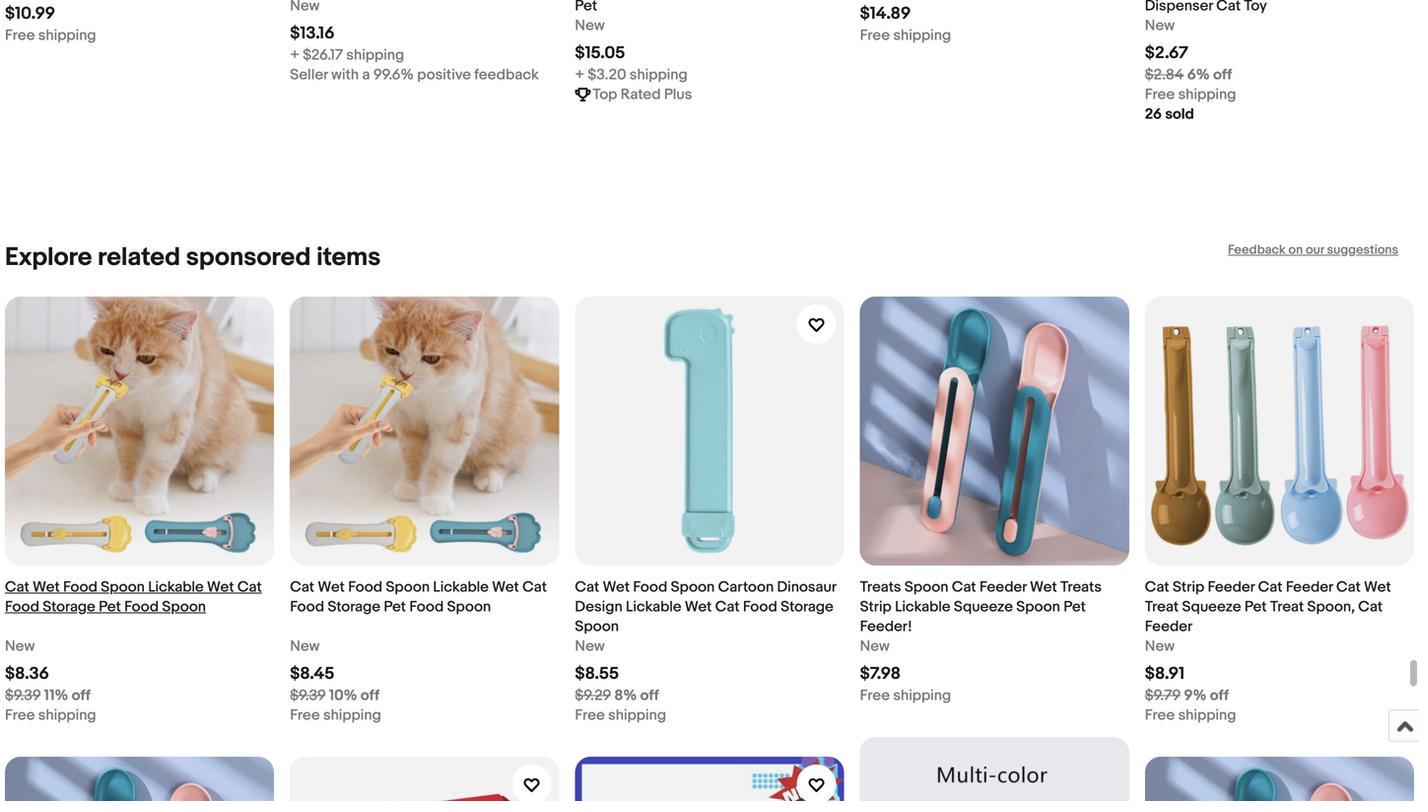 Task type: locate. For each thing, give the bounding box(es) containing it.
free inside the "cat strip feeder cat feeder cat wet treat squeeze pet treat spoon, cat feeder new $8.91 $9.79 9% off free shipping"
[[1145, 707, 1175, 725]]

0 vertical spatial group
[[5, 0, 1415, 124]]

free shipping text field down 8%
[[575, 706, 666, 726]]

free
[[5, 27, 35, 44], [860, 27, 890, 44], [1145, 86, 1175, 104], [860, 687, 890, 705], [5, 707, 35, 725], [575, 707, 605, 725], [290, 707, 320, 725], [1145, 707, 1175, 725]]

1 storage from the left
[[43, 599, 95, 616]]

free shipping text field down 9%
[[1145, 706, 1237, 726]]

feedback
[[1228, 243, 1286, 258]]

free down the $10.99 text field
[[5, 27, 35, 44]]

strip inside treats spoon cat feeder wet treats strip lickable squeeze spoon pet feeder! new $7.98 free shipping
[[860, 599, 892, 616]]

wet
[[33, 579, 60, 597], [207, 579, 234, 597], [603, 579, 630, 597], [318, 579, 345, 597], [492, 579, 519, 597], [1030, 579, 1057, 597], [1364, 579, 1392, 597], [685, 599, 712, 616]]

off inside new $8.45 $9.39 10% off free shipping
[[361, 687, 380, 705]]

+ $3.20 shipping text field
[[575, 65, 688, 85]]

shipping down 9%
[[1179, 707, 1237, 725]]

0 horizontal spatial +
[[290, 46, 300, 64]]

a
[[362, 66, 370, 84]]

10%
[[329, 687, 357, 705]]

$7.98
[[860, 664, 901, 685]]

1 pet from the left
[[99, 599, 121, 616]]

new up $8.91
[[1145, 638, 1175, 656]]

1 horizontal spatial new text field
[[575, 16, 605, 36]]

free down $14.89 text box
[[860, 27, 890, 44]]

shipping inside "$14.89 free shipping"
[[893, 27, 952, 44]]

treat up $8.91
[[1145, 599, 1179, 616]]

0 vertical spatial strip
[[1173, 579, 1205, 597]]

lickable
[[148, 579, 204, 597], [433, 579, 489, 597], [626, 599, 682, 616], [895, 599, 951, 616]]

2 treats from the left
[[1061, 579, 1102, 597]]

new text field up $8.91
[[1145, 637, 1175, 657]]

free shipping text field down 6%
[[1145, 85, 1237, 105]]

cartoon
[[718, 579, 774, 597]]

free down "previous price $9.39 10% off" text field
[[290, 707, 320, 725]]

New text field
[[1145, 16, 1175, 36], [5, 637, 35, 657], [575, 637, 605, 657], [860, 637, 890, 657], [1145, 637, 1175, 657]]

storage up new $8.36 $9.39 11% off free shipping
[[43, 599, 95, 616]]

0 horizontal spatial strip
[[860, 599, 892, 616]]

1 horizontal spatial +
[[575, 66, 585, 84]]

new text field up "$8.36" text field
[[5, 637, 35, 657]]

free inside "$14.89 free shipping"
[[860, 27, 890, 44]]

feeder inside treats spoon cat feeder wet treats strip lickable squeeze spoon pet feeder! new $7.98 free shipping
[[980, 579, 1027, 597]]

free shipping text field down 10%
[[290, 706, 381, 726]]

off right 11%
[[72, 687, 91, 705]]

pet
[[99, 599, 121, 616], [384, 599, 406, 616], [1064, 599, 1086, 616], [1245, 599, 1267, 616]]

off inside new $2.67 $2.84 6% off free shipping 26 sold
[[1214, 66, 1233, 84]]

shipping down $10.99 on the left of page
[[38, 27, 96, 44]]

shipping up top rated plus
[[630, 66, 688, 84]]

strip inside the "cat strip feeder cat feeder cat wet treat squeeze pet treat spoon, cat feeder new $8.91 $9.79 9% off free shipping"
[[1173, 579, 1205, 597]]

spoon,
[[1308, 599, 1355, 616]]

$9.39 for $8.36
[[5, 687, 41, 705]]

Seller with a 99.6% positive feedback text field
[[290, 65, 539, 85]]

$10.99
[[5, 3, 55, 24]]

2 pet from the left
[[384, 599, 406, 616]]

cat wet food spoon lickable wet cat food storage pet food spoon for $8.36
[[5, 579, 262, 616]]

free down the $2.84
[[1145, 86, 1175, 104]]

2 horizontal spatial storage
[[781, 599, 834, 616]]

sponsored
[[186, 243, 311, 273]]

1 vertical spatial +
[[575, 66, 585, 84]]

strip
[[1173, 579, 1205, 597], [860, 599, 892, 616]]

3 storage from the left
[[328, 599, 381, 616]]

squeeze inside treats spoon cat feeder wet treats strip lickable squeeze spoon pet feeder! new $7.98 free shipping
[[954, 599, 1013, 616]]

off right 6%
[[1214, 66, 1233, 84]]

free shipping text field down 11%
[[5, 706, 96, 726]]

suggestions
[[1327, 243, 1399, 258]]

26
[[1145, 106, 1162, 123]]

0 vertical spatial +
[[290, 46, 300, 64]]

new inside new $2.67 $2.84 6% off free shipping 26 sold
[[1145, 17, 1175, 35]]

feeder
[[980, 579, 1027, 597], [1208, 579, 1255, 597], [1286, 579, 1333, 597], [1145, 618, 1193, 636]]

new text field for $8.36
[[5, 637, 35, 657]]

0 horizontal spatial cat wet food spoon lickable wet cat food storage pet food spoon
[[5, 579, 262, 616]]

$8.55 text field
[[575, 664, 619, 685]]

Free shipping text field
[[860, 686, 952, 706], [1145, 706, 1237, 726]]

free inside new $8.45 $9.39 10% off free shipping
[[290, 707, 320, 725]]

1 treats from the left
[[860, 579, 902, 597]]

new text field up $2.67 text field
[[1145, 16, 1175, 36]]

cat
[[5, 579, 29, 597], [237, 579, 262, 597], [575, 579, 600, 597], [290, 579, 314, 597], [523, 579, 547, 597], [952, 579, 977, 597], [1145, 579, 1170, 597], [1258, 579, 1283, 597], [1337, 579, 1361, 597], [715, 599, 740, 616], [1359, 599, 1383, 616]]

new inside new $8.45 $9.39 10% off free shipping
[[290, 638, 320, 656]]

explore related sponsored items
[[5, 243, 381, 273]]

seller
[[290, 66, 328, 84]]

cat wet food spoon lickable wet cat food storage pet food spoon
[[5, 579, 262, 616], [290, 579, 547, 616]]

+ left $3.20
[[575, 66, 585, 84]]

strip up $8.91 text box
[[1173, 579, 1205, 597]]

new $15.05 + $3.20 shipping
[[575, 17, 688, 84]]

99.6%
[[373, 66, 414, 84]]

1 horizontal spatial squeeze
[[1182, 599, 1242, 616]]

$2.67
[[1145, 43, 1189, 64]]

new up $15.05
[[575, 17, 605, 35]]

new $8.36 $9.39 11% off free shipping
[[5, 638, 96, 725]]

$9.39 down $8.45
[[290, 687, 326, 705]]

$9.39
[[5, 687, 41, 705], [290, 687, 326, 705]]

off inside cat wet food spoon cartoon dinosaur design lickable wet cat food storage spoon new $8.55 $9.29 8% off free shipping
[[640, 687, 659, 705]]

1 vertical spatial new text field
[[290, 637, 320, 657]]

new text field up $8.45
[[290, 637, 320, 657]]

shipping
[[38, 27, 96, 44], [893, 27, 952, 44], [346, 46, 404, 64], [630, 66, 688, 84], [1179, 86, 1237, 104], [893, 687, 952, 705], [38, 707, 96, 725], [608, 707, 666, 725], [323, 707, 381, 725], [1179, 707, 1237, 725]]

squeeze for $7.98
[[954, 599, 1013, 616]]

$14.89 text field
[[860, 3, 911, 24]]

1 horizontal spatial treats
[[1061, 579, 1102, 597]]

treat left spoon,
[[1271, 599, 1304, 616]]

1 cat wet food spoon lickable wet cat food storage pet food spoon from the left
[[5, 579, 262, 616]]

1 $9.39 from the left
[[5, 687, 41, 705]]

treat
[[1145, 599, 1179, 616], [1271, 599, 1304, 616]]

free down previous price $9.39 11% off text box
[[5, 707, 35, 725]]

1 squeeze from the left
[[954, 599, 1013, 616]]

storage inside cat wet food spoon cartoon dinosaur design lickable wet cat food storage spoon new $8.55 $9.29 8% off free shipping
[[781, 599, 834, 616]]

new text field for $8.91
[[1145, 637, 1175, 657]]

2 $9.39 from the left
[[290, 687, 326, 705]]

1 horizontal spatial cat wet food spoon lickable wet cat food storage pet food spoon
[[290, 579, 547, 616]]

new text field for $7.98
[[860, 637, 890, 657]]

food
[[63, 579, 98, 597], [633, 579, 668, 597], [348, 579, 383, 597], [5, 599, 39, 616], [124, 599, 159, 616], [743, 599, 778, 616], [290, 599, 324, 616], [409, 599, 444, 616]]

2 squeeze from the left
[[1182, 599, 1242, 616]]

new text field for $8.55
[[575, 637, 605, 657]]

with
[[331, 66, 359, 84]]

spoon
[[101, 579, 145, 597], [671, 579, 715, 597], [386, 579, 430, 597], [905, 579, 949, 597], [162, 599, 206, 616], [447, 599, 491, 616], [1017, 599, 1061, 616], [575, 618, 619, 636]]

off inside new $8.36 $9.39 11% off free shipping
[[72, 687, 91, 705]]

None text field
[[290, 0, 320, 16]]

0 horizontal spatial storage
[[43, 599, 95, 616]]

off
[[1214, 66, 1233, 84], [72, 687, 91, 705], [640, 687, 659, 705], [361, 687, 380, 705], [1210, 687, 1229, 705]]

0 horizontal spatial treats
[[860, 579, 902, 597]]

4 pet from the left
[[1245, 599, 1267, 616]]

shipping down the $14.89
[[893, 27, 952, 44]]

+
[[290, 46, 300, 64], [575, 66, 585, 84]]

new inside cat wet food spoon cartoon dinosaur design lickable wet cat food storage spoon new $8.55 $9.29 8% off free shipping
[[575, 638, 605, 656]]

previous price $9.29 8% off text field
[[575, 686, 659, 706]]

1 horizontal spatial storage
[[328, 599, 381, 616]]

$15.05
[[575, 43, 625, 64]]

free down $9.29
[[575, 707, 605, 725]]

Top Rated Plus text field
[[593, 85, 692, 105]]

feedback
[[474, 66, 539, 84]]

3 pet from the left
[[1064, 599, 1086, 616]]

$9.39 down "$8.36" text field
[[5, 687, 41, 705]]

$9.39 inside new $8.36 $9.39 11% off free shipping
[[5, 687, 41, 705]]

new $2.67 $2.84 6% off free shipping 26 sold
[[1145, 17, 1237, 123]]

shipping down 11%
[[38, 707, 96, 725]]

2 group from the top
[[5, 297, 1415, 801]]

shipping up a
[[346, 46, 404, 64]]

$9.39 inside new $8.45 $9.39 10% off free shipping
[[290, 687, 326, 705]]

new down feeder!
[[860, 638, 890, 656]]

storage down dinosaur
[[781, 599, 834, 616]]

+ up seller
[[290, 46, 300, 64]]

shipping down 8%
[[608, 707, 666, 725]]

Free shipping text field
[[5, 26, 96, 45], [860, 26, 952, 45], [1145, 85, 1237, 105], [5, 706, 96, 726], [575, 706, 666, 726], [290, 706, 381, 726]]

squeeze for feeder
[[1182, 599, 1242, 616]]

1 horizontal spatial strip
[[1173, 579, 1205, 597]]

0 horizontal spatial $9.39
[[5, 687, 41, 705]]

group
[[5, 0, 1415, 124], [5, 297, 1415, 801]]

cat wet food spoon lickable wet cat food storage pet food spoon for $8.45
[[290, 579, 547, 616]]

new up $8.45
[[290, 638, 320, 656]]

previous price $9.39 11% off text field
[[5, 686, 91, 706]]

off right 10%
[[361, 687, 380, 705]]

1 vertical spatial group
[[5, 297, 1415, 801]]

storage
[[43, 599, 95, 616], [781, 599, 834, 616], [328, 599, 381, 616]]

storage for $8.36
[[43, 599, 95, 616]]

shipping down 6%
[[1179, 86, 1237, 104]]

0 horizontal spatial squeeze
[[954, 599, 1013, 616]]

0 vertical spatial new text field
[[575, 16, 605, 36]]

new up the $8.55
[[575, 638, 605, 656]]

shipping inside $10.99 free shipping
[[38, 27, 96, 44]]

squeeze inside the "cat strip feeder cat feeder cat wet treat squeeze pet treat spoon, cat feeder new $8.91 $9.79 9% off free shipping"
[[1182, 599, 1242, 616]]

dinosaur
[[777, 579, 836, 597]]

new inside treats spoon cat feeder wet treats strip lickable squeeze spoon pet feeder! new $7.98 free shipping
[[860, 638, 890, 656]]

sold
[[1166, 106, 1195, 123]]

shipping inside new $15.05 + $3.20 shipping
[[630, 66, 688, 84]]

new text field up the $8.55
[[575, 637, 605, 657]]

shipping inside + $26.17 shipping seller with a 99.6% positive feedback
[[346, 46, 404, 64]]

cat strip feeder cat feeder cat wet treat squeeze pet treat spoon, cat feeder new $8.91 $9.79 9% off free shipping
[[1145, 579, 1392, 725]]

1 vertical spatial strip
[[860, 599, 892, 616]]

feedback on our suggestions link
[[1228, 243, 1399, 258]]

off right 8%
[[640, 687, 659, 705]]

new up $2.67 text field
[[1145, 17, 1175, 35]]

free inside $10.99 free shipping
[[5, 27, 35, 44]]

shipping inside new $2.67 $2.84 6% off free shipping 26 sold
[[1179, 86, 1237, 104]]

new up "$8.36" text field
[[5, 638, 35, 656]]

free shipping text field down $10.99 on the left of page
[[5, 26, 96, 45]]

$2.84
[[1145, 66, 1184, 84]]

new text field for $2.67
[[1145, 16, 1175, 36]]

strip up feeder!
[[860, 599, 892, 616]]

1 group from the top
[[5, 0, 1415, 124]]

1 horizontal spatial treat
[[1271, 599, 1304, 616]]

storage up new $8.45 $9.39 10% off free shipping
[[328, 599, 381, 616]]

0 horizontal spatial new text field
[[290, 637, 320, 657]]

squeeze
[[954, 599, 1013, 616], [1182, 599, 1242, 616]]

rated
[[621, 86, 661, 104]]

new $8.45 $9.39 10% off free shipping
[[290, 638, 381, 725]]

previous price $9.79 9% off text field
[[1145, 686, 1229, 706]]

$26.17
[[303, 46, 343, 64]]

0 horizontal spatial treat
[[1145, 599, 1179, 616]]

1 horizontal spatial $9.39
[[290, 687, 326, 705]]

new text field for $15.05
[[575, 16, 605, 36]]

2 cat wet food spoon lickable wet cat food storage pet food spoon from the left
[[290, 579, 547, 616]]

New text field
[[575, 16, 605, 36], [290, 637, 320, 657]]

treats
[[860, 579, 902, 597], [1061, 579, 1102, 597]]

new text field down feeder!
[[860, 637, 890, 657]]

feeder!
[[860, 618, 912, 636]]

free down $7.98 text box
[[860, 687, 890, 705]]

0 horizontal spatial free shipping text field
[[860, 686, 952, 706]]

shipping down $7.98 text box
[[893, 687, 952, 705]]

cat wet food spoon cartoon dinosaur design lickable wet cat food storage spoon new $8.55 $9.29 8% off free shipping
[[575, 579, 836, 725]]

free inside cat wet food spoon cartoon dinosaur design lickable wet cat food storage spoon new $8.55 $9.29 8% off free shipping
[[575, 707, 605, 725]]

free down '$9.79'
[[1145, 707, 1175, 725]]

9%
[[1184, 687, 1207, 705]]

shipping down 10%
[[323, 707, 381, 725]]

free shipping text field down the $14.89
[[860, 26, 952, 45]]

2 storage from the left
[[781, 599, 834, 616]]

pet inside the "cat strip feeder cat feeder cat wet treat squeeze pet treat spoon, cat feeder new $8.91 $9.79 9% off free shipping"
[[1245, 599, 1267, 616]]

new
[[575, 17, 605, 35], [1145, 17, 1175, 35], [5, 638, 35, 656], [575, 638, 605, 656], [290, 638, 320, 656], [860, 638, 890, 656], [1145, 638, 1175, 656]]

$10.99 text field
[[5, 3, 55, 24]]

top
[[593, 86, 617, 104]]

free shipping text field down $7.98 text box
[[860, 686, 952, 706]]

items
[[317, 243, 381, 273]]

new text field up $15.05
[[575, 16, 605, 36]]

off right 9%
[[1210, 687, 1229, 705]]

shipping inside new $8.45 $9.39 10% off free shipping
[[323, 707, 381, 725]]



Task type: describe. For each thing, give the bounding box(es) containing it.
off inside the "cat strip feeder cat feeder cat wet treat squeeze pet treat spoon, cat feeder new $8.91 $9.79 9% off free shipping"
[[1210, 687, 1229, 705]]

free shipping text field for $2.67
[[1145, 85, 1237, 105]]

$8.36 text field
[[5, 664, 49, 685]]

off for $8.45
[[361, 687, 380, 705]]

1 horizontal spatial free shipping text field
[[1145, 706, 1237, 726]]

explore
[[5, 243, 92, 273]]

design
[[575, 599, 623, 616]]

$8.45 text field
[[290, 664, 335, 685]]

$3.20
[[588, 66, 626, 84]]

$7.98 text field
[[860, 664, 901, 685]]

$8.91 text field
[[1145, 664, 1185, 685]]

positive
[[417, 66, 471, 84]]

pet inside treats spoon cat feeder wet treats strip lickable squeeze spoon pet feeder! new $7.98 free shipping
[[1064, 599, 1086, 616]]

lickable inside treats spoon cat feeder wet treats strip lickable squeeze spoon pet feeder! new $7.98 free shipping
[[895, 599, 951, 616]]

shipping inside the "cat strip feeder cat feeder cat wet treat squeeze pet treat spoon, cat feeder new $8.91 $9.79 9% off free shipping"
[[1179, 707, 1237, 725]]

new inside new $15.05 + $3.20 shipping
[[575, 17, 605, 35]]

+ $26.17 shipping seller with a 99.6% positive feedback
[[290, 46, 539, 84]]

$9.79
[[1145, 687, 1181, 705]]

$13.16
[[290, 23, 335, 44]]

plus
[[664, 86, 692, 104]]

shipping inside treats spoon cat feeder wet treats strip lickable squeeze spoon pet feeder! new $7.98 free shipping
[[893, 687, 952, 705]]

lickable inside cat wet food spoon cartoon dinosaur design lickable wet cat food storage spoon new $8.55 $9.29 8% off free shipping
[[626, 599, 682, 616]]

free shipping text field for $8.36
[[5, 706, 96, 726]]

shipping inside cat wet food spoon cartoon dinosaur design lickable wet cat food storage spoon new $8.55 $9.29 8% off free shipping
[[608, 707, 666, 725]]

free shipping text field for $8.55
[[575, 706, 666, 726]]

2 treat from the left
[[1271, 599, 1304, 616]]

free shipping text field for $8.45
[[290, 706, 381, 726]]

previous price $9.39 10% off text field
[[290, 686, 380, 706]]

free inside new $2.67 $2.84 6% off free shipping 26 sold
[[1145, 86, 1175, 104]]

6%
[[1188, 66, 1210, 84]]

top rated plus
[[593, 86, 692, 104]]

treats spoon cat feeder wet treats strip lickable squeeze spoon pet feeder! new $7.98 free shipping
[[860, 579, 1102, 705]]

group containing $8.36
[[5, 297, 1415, 801]]

our
[[1306, 243, 1325, 258]]

$10.99 free shipping
[[5, 3, 96, 44]]

$13.16 text field
[[290, 23, 335, 44]]

free inside treats spoon cat feeder wet treats strip lickable squeeze spoon pet feeder! new $7.98 free shipping
[[860, 687, 890, 705]]

new inside new $8.36 $9.39 11% off free shipping
[[5, 638, 35, 656]]

+ inside + $26.17 shipping seller with a 99.6% positive feedback
[[290, 46, 300, 64]]

group containing $10.99
[[5, 0, 1415, 124]]

$9.29
[[575, 687, 611, 705]]

storage for $8.45
[[328, 599, 381, 616]]

new text field for $8.45
[[290, 637, 320, 657]]

feedback on our suggestions
[[1228, 243, 1399, 258]]

8%
[[615, 687, 637, 705]]

off for $8.36
[[72, 687, 91, 705]]

on
[[1289, 243, 1303, 258]]

new inside the "cat strip feeder cat feeder cat wet treat squeeze pet treat spoon, cat feeder new $8.91 $9.79 9% off free shipping"
[[1145, 638, 1175, 656]]

off for $2.67
[[1214, 66, 1233, 84]]

free inside new $8.36 $9.39 11% off free shipping
[[5, 707, 35, 725]]

wet inside the "cat strip feeder cat feeder cat wet treat squeeze pet treat spoon, cat feeder new $8.91 $9.79 9% off free shipping"
[[1364, 579, 1392, 597]]

$8.36
[[5, 664, 49, 685]]

wet inside treats spoon cat feeder wet treats strip lickable squeeze spoon pet feeder! new $7.98 free shipping
[[1030, 579, 1057, 597]]

$8.45
[[290, 664, 335, 685]]

previous price $2.84 6% off text field
[[1145, 65, 1233, 85]]

$14.89
[[860, 3, 911, 24]]

$2.67 text field
[[1145, 43, 1189, 64]]

$8.55
[[575, 664, 619, 685]]

$14.89 free shipping
[[860, 3, 952, 44]]

26 sold text field
[[1145, 105, 1195, 124]]

$9.39 for $8.45
[[290, 687, 326, 705]]

shipping inside new $8.36 $9.39 11% off free shipping
[[38, 707, 96, 725]]

cat inside treats spoon cat feeder wet treats strip lickable squeeze spoon pet feeder! new $7.98 free shipping
[[952, 579, 977, 597]]

+ $26.17 shipping text field
[[290, 45, 404, 65]]

1 treat from the left
[[1145, 599, 1179, 616]]

+ inside new $15.05 + $3.20 shipping
[[575, 66, 585, 84]]

$15.05 text field
[[575, 43, 625, 64]]

11%
[[44, 687, 68, 705]]

related
[[98, 243, 180, 273]]

$8.91
[[1145, 664, 1185, 685]]



Task type: vqa. For each thing, say whether or not it's contained in the screenshot.
Waterproof related to Bose SoundLink Flex Outdoor Bluetooth Waterproof Speaker, Certified Refurbished
no



